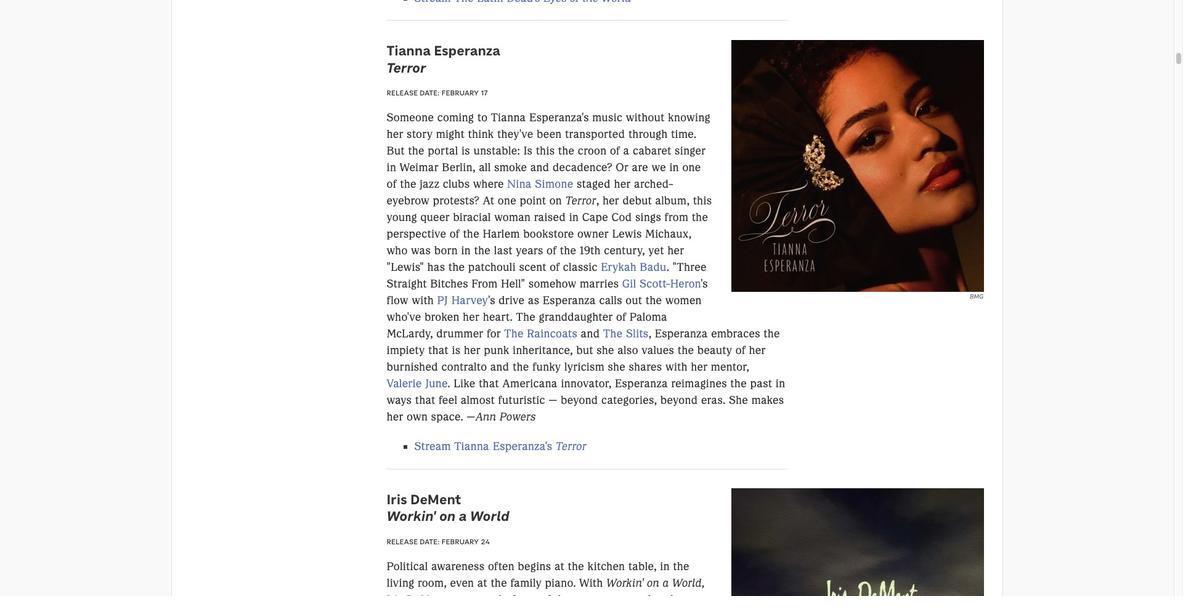 Task type: locate. For each thing, give the bounding box(es) containing it.
the up americana
[[513, 361, 529, 374]]

nina
[[508, 178, 532, 191]]

0 vertical spatial at
[[555, 560, 565, 574]]

on up release date: february 24
[[439, 508, 456, 525]]

her up the 'reimagines'
[[691, 361, 708, 374]]

0 horizontal spatial —
[[467, 411, 476, 424]]

0 horizontal spatial tianna
[[387, 42, 431, 59]]

, for her
[[597, 194, 599, 208]]

1 vertical spatial terror
[[566, 194, 597, 208]]

0 vertical spatial tianna
[[387, 42, 431, 59]]

and up but
[[581, 327, 600, 341]]

ann powers
[[476, 411, 536, 424]]

, inside ', her debut album, this young queer biracial woman raised in cape cod sings from the perspective of the harlem bookstore owner lewis michaux, who was born in the last years of the 19th century, yet her "lewis" has the patchouli scent of classic'
[[597, 194, 599, 208]]

1 horizontal spatial —
[[549, 394, 558, 408]]

through
[[629, 128, 668, 141]]

she right but
[[597, 344, 615, 358]]

and up nina simone link at the left top of the page
[[531, 161, 550, 175]]

tianna
[[387, 42, 431, 59], [491, 111, 526, 125], [454, 440, 490, 454]]

who
[[387, 244, 408, 258]]

the up classic
[[560, 244, 577, 258]]

1 vertical spatial is
[[452, 344, 461, 358]]

are
[[632, 161, 649, 175]]

workin' down the table,
[[607, 577, 644, 590]]

album,
[[656, 194, 690, 208]]

1 vertical spatial at
[[478, 577, 488, 590]]

release date: february 24
[[387, 537, 490, 547]]

heron
[[670, 278, 701, 291]]

1 date: from the top
[[420, 88, 440, 98]]

the up she
[[731, 377, 747, 391]]

1 vertical spatial ,
[[649, 327, 652, 341]]

. left like
[[448, 377, 451, 391]]

's inside 's drive as esperanza calls out the women who've broken her heart. the granddaughter of paloma mclardy, drummer for
[[488, 294, 496, 308]]

0 vertical spatial workin'
[[387, 508, 436, 525]]

1 vertical spatial february
[[442, 537, 479, 547]]

0 horizontal spatial one
[[498, 194, 517, 208]]

tianna up release date: february 17
[[387, 42, 431, 59]]

1 vertical spatial date:
[[420, 537, 440, 547]]

mclardy,
[[387, 327, 433, 341]]

that down "drummer"
[[428, 344, 449, 358]]

esperanza up 17
[[434, 42, 501, 59]]

1 horizontal spatial workin'
[[607, 577, 644, 590]]

makes
[[752, 394, 784, 408]]

with left pj
[[412, 294, 434, 308]]

, down paloma
[[649, 327, 652, 341]]

a left world
[[459, 508, 467, 525]]

in left cape
[[569, 211, 579, 225]]

1 vertical spatial one
[[498, 194, 517, 208]]

protests?
[[433, 194, 480, 208]]

beyond down innovator,
[[561, 394, 598, 408]]

one inside someone coming to tianna esperanza's music without knowing her story might think they've been transported through time. but the portal is unstable: is this the croon of a cabaret singer in weimar berlin, all smoke and decadence? or are we in one of the jazz clubs where
[[683, 161, 701, 175]]

0 vertical spatial with
[[412, 294, 434, 308]]

1 vertical spatial tianna
[[491, 111, 526, 125]]

at up piano.
[[555, 560, 565, 574]]

the up the world, at the right of the page
[[673, 560, 690, 574]]

her down embraces
[[749, 344, 766, 358]]

date:
[[420, 88, 440, 98], [420, 537, 440, 547]]

1 horizontal spatial 's
[[701, 278, 708, 291]]

workin'
[[387, 508, 436, 525], [607, 577, 644, 590]]

the right values
[[678, 344, 694, 358]]

terror up release date: february 17
[[387, 59, 426, 76]]

2 vertical spatial on
[[647, 577, 660, 590]]

a left the world, at the right of the page
[[663, 577, 669, 590]]

2 vertical spatial a
[[663, 577, 669, 590]]

on inside iris dement workin' on a world
[[439, 508, 456, 525]]

2 horizontal spatial a
[[663, 577, 669, 590]]

24
[[481, 537, 490, 547]]

that up own
[[415, 394, 436, 408]]

the
[[408, 144, 425, 158], [558, 144, 575, 158], [400, 178, 417, 191], [692, 211, 708, 225], [463, 228, 480, 241], [474, 244, 491, 258], [560, 244, 577, 258], [449, 261, 465, 274], [646, 294, 662, 308], [764, 327, 780, 341], [678, 344, 694, 358], [513, 361, 529, 374], [731, 377, 747, 391], [568, 560, 585, 574], [673, 560, 690, 574], [491, 577, 507, 590]]

0 horizontal spatial workin'
[[387, 508, 436, 525]]

at right even at the bottom left of page
[[478, 577, 488, 590]]

0 horizontal spatial with
[[412, 294, 434, 308]]

the up patchouli
[[474, 244, 491, 258]]

begins
[[518, 560, 551, 574]]

in inside political awareness often begins at the kitchen table, in the living room, even at the family piano. with
[[660, 560, 670, 574]]

classic
[[563, 261, 598, 274]]

erykah badu
[[601, 261, 667, 274]]

she down also
[[608, 361, 626, 374]]

release up political
[[387, 537, 418, 547]]

0 horizontal spatial and
[[491, 361, 510, 374]]

0 vertical spatial is
[[462, 144, 470, 158]]

lewis
[[612, 228, 642, 241]]

one inside staged her arched- eyebrow protests? at one point on
[[498, 194, 517, 208]]

esperanza's
[[530, 111, 589, 125], [493, 440, 553, 454]]

1 vertical spatial this
[[693, 194, 712, 208]]

one down singer
[[683, 161, 701, 175]]

the right for
[[504, 327, 524, 341]]

date: up political
[[420, 537, 440, 547]]

of up the slits link
[[616, 311, 627, 324]]

beyond
[[561, 394, 598, 408], [661, 394, 698, 408]]

bmg
[[970, 293, 984, 301]]

1 release from the top
[[387, 88, 418, 98]]

this inside someone coming to tianna esperanza's music without knowing her story might think they've been transported through time. but the portal is unstable: is this the croon of a cabaret singer in weimar berlin, all smoke and decadence? or are we in one of the jazz clubs where
[[536, 144, 555, 158]]

tianna inside the tianna esperanza terror
[[387, 42, 431, 59]]

, for esperanza
[[649, 327, 652, 341]]

1 vertical spatial .
[[448, 377, 451, 391]]

0 vertical spatial 's
[[701, 278, 708, 291]]

owner
[[578, 228, 609, 241]]

0 vertical spatial that
[[428, 344, 449, 358]]

1 horizontal spatial on
[[550, 194, 562, 208]]

esperanza's down powers
[[493, 440, 553, 454]]

embraces
[[712, 327, 761, 341]]

1 vertical spatial on
[[439, 508, 456, 525]]

1 horizontal spatial one
[[683, 161, 701, 175]]

1 horizontal spatial is
[[462, 144, 470, 158]]

and inside someone coming to tianna esperanza's music without knowing her story might think they've been transported through time. but the portal is unstable: is this the croon of a cabaret singer in weimar berlin, all smoke and decadence? or are we in one of the jazz clubs where
[[531, 161, 550, 175]]

0 vertical spatial release
[[387, 88, 418, 98]]

0 vertical spatial ,
[[597, 194, 599, 208]]

is down "drummer"
[[452, 344, 461, 358]]

pj harvey link
[[437, 294, 488, 308]]

this down the been
[[536, 144, 555, 158]]

0 vertical spatial this
[[536, 144, 555, 158]]

1 vertical spatial with
[[666, 361, 688, 374]]

2 vertical spatial that
[[415, 394, 436, 408]]

2 horizontal spatial tianna
[[491, 111, 526, 125]]

burnished
[[387, 361, 438, 374]]

0 horizontal spatial 's
[[488, 294, 496, 308]]

esperanza's inside someone coming to tianna esperanza's music without knowing her story might think they've been transported through time. but the portal is unstable: is this the croon of a cabaret singer in weimar berlin, all smoke and decadence? or are we in one of the jazz clubs where
[[530, 111, 589, 125]]

of down embraces
[[736, 344, 746, 358]]

simone
[[535, 178, 574, 191]]

terror down staged
[[566, 194, 597, 208]]

esperanza's up the been
[[530, 111, 589, 125]]

. up gil scott-heron 'link'
[[667, 261, 670, 274]]

her down "harvey"
[[463, 311, 480, 324]]

her inside . like that americana innovator, esperanza reimagines the past in ways that feel almost futuristic — beyond categories, beyond eras. she makes her own space. —
[[387, 411, 404, 424]]

reimagines
[[672, 377, 727, 391]]

. for like
[[448, 377, 451, 391]]

"lewis"
[[387, 261, 424, 274]]

transported
[[565, 128, 625, 141]]

, inside ", esperanza embraces the impiety that is her punk inheritance, but she also values the beauty of her burnished contralto and the funky lyricism she shares with her mentor, valerie june"
[[649, 327, 652, 341]]

singer
[[675, 144, 706, 158]]

biracial
[[453, 211, 491, 225]]

tianna down ann
[[454, 440, 490, 454]]

1 horizontal spatial with
[[666, 361, 688, 374]]

1 vertical spatial she
[[608, 361, 626, 374]]

and inside ", esperanza embraces the impiety that is her punk inheritance, but she also values the beauty of her burnished contralto and the funky lyricism she shares with her mentor, valerie june"
[[491, 361, 510, 374]]

in right 'past'
[[776, 377, 786, 391]]

1 vertical spatial workin'
[[607, 577, 644, 590]]

0 horizontal spatial .
[[448, 377, 451, 391]]

in down but
[[387, 161, 396, 175]]

1 horizontal spatial beyond
[[661, 394, 698, 408]]

one up woman
[[498, 194, 517, 208]]

date: up someone
[[420, 88, 440, 98]]

0 vertical spatial february
[[442, 88, 479, 98]]

0 vertical spatial .
[[667, 261, 670, 274]]

. inside . like that americana innovator, esperanza reimagines the past in ways that feel almost futuristic — beyond categories, beyond eras. she makes her own space. —
[[448, 377, 451, 391]]

in up workin' on a world,
[[660, 560, 670, 574]]

that
[[428, 344, 449, 358], [479, 377, 499, 391], [415, 394, 436, 408]]

pj
[[437, 294, 448, 308]]

the down "as"
[[516, 311, 536, 324]]

esperanza
[[434, 42, 501, 59], [543, 294, 596, 308], [655, 327, 708, 341], [615, 377, 668, 391]]

she
[[729, 394, 749, 408]]

0 horizontal spatial ,
[[597, 194, 599, 208]]

release up someone
[[387, 88, 418, 98]]

esperanza down shares
[[615, 377, 668, 391]]

also
[[618, 344, 639, 358]]

— down almost
[[467, 411, 476, 424]]

's up 'heart.'
[[488, 294, 496, 308]]

of inside 's drive as esperanza calls out the women who've broken her heart. the granddaughter of paloma mclardy, drummer for
[[616, 311, 627, 324]]

19th
[[580, 244, 601, 258]]

she
[[597, 344, 615, 358], [608, 361, 626, 374]]

the raincoats link
[[504, 327, 578, 341]]

on down the table,
[[647, 577, 660, 590]]

the up the bitches
[[449, 261, 465, 274]]

0 horizontal spatial a
[[459, 508, 467, 525]]

a inside someone coming to tianna esperanza's music without knowing her story might think they've been transported through time. but the portal is unstable: is this the croon of a cabaret singer in weimar berlin, all smoke and decadence? or are we in one of the jazz clubs where
[[624, 144, 630, 158]]

table,
[[629, 560, 657, 574]]

on inside staged her arched- eyebrow protests? at one point on
[[550, 194, 562, 208]]

1 vertical spatial a
[[459, 508, 467, 525]]

tianna esperanza, terror image
[[732, 40, 984, 292]]

broken
[[425, 311, 460, 324]]

,
[[597, 194, 599, 208], [649, 327, 652, 341]]

this right album,
[[693, 194, 712, 208]]

0 vertical spatial a
[[624, 144, 630, 158]]

gil scott-heron
[[623, 278, 701, 291]]

esperanza up "granddaughter"
[[543, 294, 596, 308]]

badu
[[640, 261, 667, 274]]

has
[[427, 261, 445, 274]]

terror down . like that americana innovator, esperanza reimagines the past in ways that feel almost futuristic — beyond categories, beyond eras. she makes her own space. —
[[556, 440, 587, 454]]

bookstore
[[523, 228, 574, 241]]

esperanza up values
[[655, 327, 708, 341]]

1 vertical spatial 's
[[488, 294, 496, 308]]

2 vertical spatial and
[[491, 361, 510, 374]]

with down values
[[666, 361, 688, 374]]

is up berlin, in the top of the page
[[462, 144, 470, 158]]

0 vertical spatial on
[[550, 194, 562, 208]]

's inside 's flow with
[[701, 278, 708, 291]]

1 horizontal spatial ,
[[649, 327, 652, 341]]

0 vertical spatial and
[[531, 161, 550, 175]]

her down or
[[614, 178, 631, 191]]

world
[[470, 508, 510, 525]]

—
[[549, 394, 558, 408], [467, 411, 476, 424]]

. inside . "three straight bitches from hell" somehow marries
[[667, 261, 670, 274]]

berlin,
[[442, 161, 476, 175]]

world,
[[672, 577, 705, 590]]

her down michaux, on the top right of page
[[668, 244, 684, 258]]

date: for release date: february 17
[[420, 88, 440, 98]]

2 february from the top
[[442, 537, 479, 547]]

0 horizontal spatial beyond
[[561, 394, 598, 408]]

2 horizontal spatial on
[[647, 577, 660, 590]]

slits
[[626, 327, 649, 341]]

the inside 's drive as esperanza calls out the women who've broken her heart. the granddaughter of paloma mclardy, drummer for
[[516, 311, 536, 324]]

feel
[[439, 394, 458, 408]]

tianna up they've
[[491, 111, 526, 125]]

1 vertical spatial and
[[581, 327, 600, 341]]

0 vertical spatial terror
[[387, 59, 426, 76]]

and down the punk
[[491, 361, 510, 374]]

0 vertical spatial date:
[[420, 88, 440, 98]]

0 horizontal spatial at
[[478, 577, 488, 590]]

marries
[[580, 278, 619, 291]]

the down often
[[491, 577, 507, 590]]

release for release date: february 24
[[387, 537, 418, 547]]

february for 17
[[442, 88, 479, 98]]

, up cape
[[597, 194, 599, 208]]

unstable:
[[474, 144, 521, 158]]

1 horizontal spatial at
[[555, 560, 565, 574]]

a up or
[[624, 144, 630, 158]]

1 vertical spatial —
[[467, 411, 476, 424]]

bitches
[[430, 278, 468, 291]]

in right 'we'
[[670, 161, 679, 175]]

1 vertical spatial release
[[387, 537, 418, 547]]

2 release from the top
[[387, 537, 418, 547]]

2 vertical spatial tianna
[[454, 440, 490, 454]]

of inside ", esperanza embraces the impiety that is her punk inheritance, but she also values the beauty of her burnished contralto and the funky lyricism she shares with her mentor, valerie june"
[[736, 344, 746, 358]]

the down the scott-
[[646, 294, 662, 308]]

of up the somehow
[[550, 261, 560, 274]]

on down simone
[[550, 194, 562, 208]]

1 horizontal spatial this
[[693, 194, 712, 208]]

drummer
[[437, 327, 484, 341]]

that up almost
[[479, 377, 499, 391]]

february up the awareness
[[442, 537, 479, 547]]

0 horizontal spatial is
[[452, 344, 461, 358]]

2 date: from the top
[[420, 537, 440, 547]]

calls
[[599, 294, 623, 308]]

at
[[555, 560, 565, 574], [478, 577, 488, 590]]

1 horizontal spatial .
[[667, 261, 670, 274]]

at
[[483, 194, 495, 208]]

0 vertical spatial one
[[683, 161, 701, 175]]

1 horizontal spatial and
[[531, 161, 550, 175]]

release for release date: february 17
[[387, 88, 418, 98]]

february left 17
[[442, 88, 479, 98]]

2 horizontal spatial and
[[581, 327, 600, 341]]

her up but
[[387, 128, 404, 141]]

her down ways
[[387, 411, 404, 424]]

esperanza inside 's drive as esperanza calls out the women who've broken her heart. the granddaughter of paloma mclardy, drummer for
[[543, 294, 596, 308]]

flow
[[387, 294, 409, 308]]

esperanza inside . like that americana innovator, esperanza reimagines the past in ways that feel almost futuristic — beyond categories, beyond eras. she makes her own space. —
[[615, 377, 668, 391]]

1 february from the top
[[442, 88, 479, 98]]

beyond down the 'reimagines'
[[661, 394, 698, 408]]

's down "three
[[701, 278, 708, 291]]

innovator,
[[561, 377, 612, 391]]

's for 's drive as esperanza calls out the women who've broken her heart. the granddaughter of paloma mclardy, drummer for
[[488, 294, 496, 308]]

all
[[479, 161, 491, 175]]

0 vertical spatial esperanza's
[[530, 111, 589, 125]]

ways
[[387, 394, 412, 408]]

0 horizontal spatial this
[[536, 144, 555, 158]]

— down americana
[[549, 394, 558, 408]]

workin' inside iris dement workin' on a world
[[387, 508, 436, 525]]

workin' up release date: february 24
[[387, 508, 436, 525]]

0 horizontal spatial on
[[439, 508, 456, 525]]

1 horizontal spatial a
[[624, 144, 630, 158]]

ann
[[476, 411, 497, 424]]

in inside . like that americana innovator, esperanza reimagines the past in ways that feel almost futuristic — beyond categories, beyond eras. she makes her own space. —
[[776, 377, 786, 391]]



Task type: vqa. For each thing, say whether or not it's contained in the screenshot.
the 'has'
yes



Task type: describe. For each thing, give the bounding box(es) containing it.
the right from
[[692, 211, 708, 225]]

arched-
[[634, 178, 674, 191]]

might
[[436, 128, 465, 141]]

gil scott-heron link
[[623, 278, 701, 291]]

this inside ', her debut album, this young queer biracial woman raised in cape cod sings from the perspective of the harlem bookstore owner lewis michaux, who was born in the last years of the 19th century, yet her "lewis" has the patchouli scent of classic'
[[693, 194, 712, 208]]

with inside 's flow with
[[412, 294, 434, 308]]

the up "weimar" in the left top of the page
[[408, 144, 425, 158]]

's for 's flow with
[[701, 278, 708, 291]]

piano.
[[545, 577, 576, 590]]

of up or
[[610, 144, 620, 158]]

sings
[[635, 211, 662, 225]]

2 vertical spatial terror
[[556, 440, 587, 454]]

the up with
[[568, 560, 585, 574]]

, her debut album, this young queer biracial woman raised in cape cod sings from the perspective of the harlem bookstore owner lewis michaux, who was born in the last years of the 19th century, yet her "lewis" has the patchouli scent of classic
[[387, 194, 712, 274]]

own
[[407, 411, 428, 424]]

iris dement, workin' on a world image
[[732, 489, 984, 597]]

clubs
[[443, 178, 470, 191]]

her inside someone coming to tianna esperanza's music without knowing her story might think they've been transported through time. but the portal is unstable: is this the croon of a cabaret singer in weimar berlin, all smoke and decadence? or are we in one of the jazz clubs where
[[387, 128, 404, 141]]

paloma
[[630, 311, 668, 324]]

is inside ", esperanza embraces the impiety that is her punk inheritance, but she also values the beauty of her burnished contralto and the funky lyricism she shares with her mentor, valerie june"
[[452, 344, 461, 358]]

music
[[593, 111, 623, 125]]

portal
[[428, 144, 458, 158]]

beauty
[[698, 344, 733, 358]]

born
[[434, 244, 458, 258]]

values
[[642, 344, 675, 358]]

the up the eyebrow
[[400, 178, 417, 191]]

living
[[387, 577, 415, 590]]

cape
[[582, 211, 608, 225]]

hell"
[[501, 278, 525, 291]]

yet
[[649, 244, 664, 258]]

in right born
[[461, 244, 471, 258]]

story
[[407, 128, 433, 141]]

queer
[[421, 211, 450, 225]]

gil
[[623, 278, 637, 291]]

staged her arched- eyebrow protests? at one point on
[[387, 178, 674, 208]]

date: for release date: february 24
[[420, 537, 440, 547]]

point
[[520, 194, 546, 208]]

with inside ", esperanza embraces the impiety that is her punk inheritance, but she also values the beauty of her burnished contralto and the funky lyricism she shares with her mentor, valerie june"
[[666, 361, 688, 374]]

decadence?
[[553, 161, 613, 175]]

from
[[472, 278, 498, 291]]

of up born
[[450, 228, 460, 241]]

her inside staged her arched- eyebrow protests? at one point on
[[614, 178, 631, 191]]

image credit element
[[732, 292, 984, 301]]

erykah badu link
[[601, 261, 667, 274]]

1 horizontal spatial tianna
[[454, 440, 490, 454]]

2 beyond from the left
[[661, 394, 698, 408]]

the down biracial
[[463, 228, 480, 241]]

esperanza inside the tianna esperanza terror
[[434, 42, 501, 59]]

debut
[[623, 194, 652, 208]]

is
[[524, 144, 533, 158]]

political awareness often begins at the kitchen table, in the living room, even at the family piano. with
[[387, 560, 690, 590]]

is inside someone coming to tianna esperanza's music without knowing her story might think they've been transported through time. but the portal is unstable: is this the croon of a cabaret singer in weimar berlin, all smoke and decadence? or are we in one of the jazz clubs where
[[462, 144, 470, 158]]

1 vertical spatial that
[[479, 377, 499, 391]]

or
[[616, 161, 629, 175]]

kitchen
[[588, 560, 625, 574]]

the up also
[[603, 327, 623, 341]]

someone
[[387, 111, 434, 125]]

granddaughter
[[539, 311, 613, 324]]

punk
[[484, 344, 510, 358]]

release date: february 17
[[387, 88, 488, 98]]

dement
[[411, 491, 461, 508]]

valerie june link
[[387, 377, 448, 391]]

0 vertical spatial she
[[597, 344, 615, 358]]

her up cod
[[603, 194, 620, 208]]

contralto
[[442, 361, 487, 374]]

the up decadence?
[[558, 144, 575, 158]]

scent
[[519, 261, 547, 274]]

jazz
[[420, 178, 440, 191]]

. "three straight bitches from hell" somehow marries
[[387, 261, 707, 291]]

funky
[[533, 361, 561, 374]]

time.
[[671, 128, 697, 141]]

woman
[[494, 211, 531, 225]]

1 vertical spatial esperanza's
[[493, 440, 553, 454]]

we
[[652, 161, 666, 175]]

that inside ", esperanza embraces the impiety that is her punk inheritance, but she also values the beauty of her burnished contralto and the funky lyricism she shares with her mentor, valerie june"
[[428, 344, 449, 358]]

powers
[[500, 411, 536, 424]]

as
[[528, 294, 540, 308]]

of up the eyebrow
[[387, 178, 397, 191]]

but
[[577, 344, 594, 358]]

drive
[[499, 294, 525, 308]]

last
[[494, 244, 513, 258]]

past
[[750, 377, 773, 391]]

her up 'contralto'
[[464, 344, 481, 358]]

straight
[[387, 278, 427, 291]]

the inside . like that americana innovator, esperanza reimagines the past in ways that feel almost futuristic — beyond categories, beyond eras. she makes her own space. —
[[731, 377, 747, 391]]

17
[[481, 88, 488, 98]]

mentor,
[[711, 361, 750, 374]]

erykah
[[601, 261, 637, 274]]

they've
[[497, 128, 534, 141]]

young
[[387, 211, 417, 225]]

patchouli
[[468, 261, 516, 274]]

for
[[487, 327, 501, 341]]

the raincoats and the slits
[[504, 327, 649, 341]]

tianna esperanza terror
[[387, 42, 501, 76]]

esperanza inside ", esperanza embraces the impiety that is her punk inheritance, but she also values the beauty of her burnished contralto and the funky lyricism she shares with her mentor, valerie june"
[[655, 327, 708, 341]]

the right embraces
[[764, 327, 780, 341]]

michaux,
[[645, 228, 692, 241]]

her inside 's drive as esperanza calls out the women who've broken her heart. the granddaughter of paloma mclardy, drummer for
[[463, 311, 480, 324]]

political
[[387, 560, 428, 574]]

tianna inside someone coming to tianna esperanza's music without knowing her story might think they've been transported through time. but the portal is unstable: is this the croon of a cabaret singer in weimar berlin, all smoke and decadence? or are we in one of the jazz clubs where
[[491, 111, 526, 125]]

eyebrow
[[387, 194, 430, 208]]

who've
[[387, 311, 421, 324]]

"three
[[673, 261, 707, 274]]

june
[[425, 377, 448, 391]]

1 beyond from the left
[[561, 394, 598, 408]]

categories,
[[602, 394, 657, 408]]

workin' on a world,
[[607, 577, 705, 590]]

the inside 's drive as esperanza calls out the women who've broken her heart. the granddaughter of paloma mclardy, drummer for
[[646, 294, 662, 308]]

february for 24
[[442, 537, 479, 547]]

terror inside the tianna esperanza terror
[[387, 59, 426, 76]]

lyricism
[[565, 361, 605, 374]]

from
[[665, 211, 689, 225]]

century,
[[604, 244, 645, 258]]

0 vertical spatial —
[[549, 394, 558, 408]]

eras.
[[701, 394, 726, 408]]

the slits link
[[603, 327, 649, 341]]

inheritance,
[[513, 344, 573, 358]]

of down the bookstore
[[547, 244, 557, 258]]

. for "three
[[667, 261, 670, 274]]

to
[[478, 111, 488, 125]]

futuristic
[[498, 394, 545, 408]]

even
[[450, 577, 474, 590]]

iris dement workin' on a world
[[387, 491, 510, 525]]

pj harvey
[[437, 294, 488, 308]]

harlem
[[483, 228, 520, 241]]

a inside iris dement workin' on a world
[[459, 508, 467, 525]]



